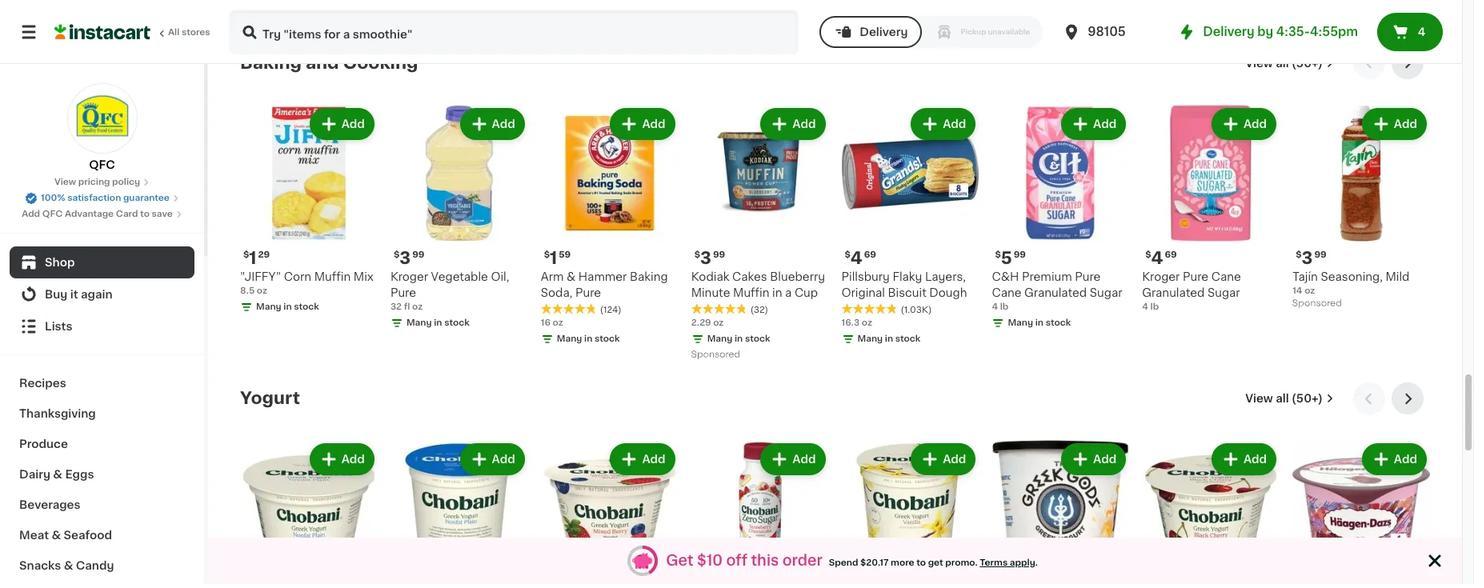 Task type: vqa. For each thing, say whether or not it's contained in the screenshot.
"lists" link
yes



Task type: describe. For each thing, give the bounding box(es) containing it.
& for arm
[[567, 272, 576, 283]]

get $10 off this order spend $20.17 more to get promo. terms apply .
[[666, 553, 1038, 568]]

$ for "jiffy" corn muffin mix
[[243, 251, 249, 260]]

fl
[[404, 303, 410, 312]]

many in stock down 2.29 oz
[[707, 335, 770, 344]]

100%
[[41, 194, 65, 202]]

stock down kroger vegetable oil, pure 32 fl oz
[[444, 319, 470, 328]]

0 horizontal spatial to
[[140, 210, 150, 218]]

2.29 oz
[[691, 319, 724, 328]]

$ 4 69 for pillsbury flaky layers, original biscuit dough
[[845, 250, 876, 267]]

get $10 off this order status
[[660, 553, 1044, 569]]

oz inside kroger vegetable oil, pure 32 fl oz
[[412, 303, 423, 312]]

5
[[1001, 250, 1012, 267]]

$10
[[697, 553, 723, 568]]

4 button
[[1377, 13, 1443, 51]]

view all (50+) for yogurt
[[1245, 393, 1323, 404]]

$ for kroger pure cane granulated sugar
[[1145, 251, 1151, 260]]

stores
[[182, 28, 210, 37]]

$ for c&h premium pure cane granulated sugar
[[995, 251, 1001, 260]]

snacks & candy link
[[10, 551, 194, 581]]

snacks & candy
[[19, 560, 114, 571]]

qfc logo image
[[67, 83, 137, 154]]

more
[[891, 558, 914, 567]]

99 for c&h premium pure cane granulated sugar
[[1014, 251, 1026, 260]]

in down biscuit
[[885, 335, 893, 344]]

$ 3 99 for kroger vegetable oil, pure
[[394, 250, 424, 267]]

muffin inside kodiak cakes blueberry minute muffin in a cup
[[733, 288, 769, 299]]

baking inside the arm & hammer baking soda, pure
[[630, 272, 668, 283]]

& for snacks
[[64, 560, 73, 571]]

save
[[152, 210, 173, 218]]

again
[[81, 289, 113, 300]]

$ for pillsbury flaky layers, original biscuit dough
[[845, 251, 851, 260]]

snacks
[[19, 560, 61, 571]]

qfc link
[[67, 83, 137, 173]]

1 for arm & hammer baking soda, pure
[[550, 250, 557, 267]]

29
[[258, 251, 270, 260]]

oz right 16.3
[[862, 319, 872, 328]]

many down 16 oz
[[557, 335, 582, 344]]

$ 5 99
[[995, 250, 1026, 267]]

all
[[168, 28, 179, 37]]

tajín
[[1293, 272, 1318, 283]]

many down 2.29 oz
[[707, 335, 732, 344]]

pillsbury
[[841, 272, 890, 283]]

many in stock down (124)
[[557, 335, 620, 344]]

100% satisfaction guarantee
[[41, 194, 170, 202]]

32
[[390, 303, 402, 312]]

advantage
[[65, 210, 114, 218]]

view pricing policy
[[54, 178, 140, 186]]

promo.
[[945, 558, 978, 567]]

$20.17
[[860, 558, 889, 567]]

kroger for granulated
[[1142, 272, 1180, 283]]

(32)
[[750, 306, 768, 315]]

add qfc advantage card to save link
[[22, 208, 182, 221]]

14
[[1293, 287, 1302, 296]]

buy it again link
[[10, 278, 194, 311]]

off
[[726, 553, 748, 568]]

99 for kodiak cakes blueberry minute muffin in a cup
[[713, 251, 725, 260]]

in inside kodiak cakes blueberry minute muffin in a cup
[[772, 288, 782, 299]]

many in stock down 16.3 oz
[[857, 335, 921, 344]]

69 for pillsbury flaky layers, original biscuit dough
[[864, 251, 876, 260]]

view for yogurt
[[1245, 393, 1273, 404]]

$ 3 99 for tajín seasoning, mild
[[1296, 250, 1327, 267]]

pure inside the kroger pure cane granulated sugar 4 lb
[[1183, 272, 1208, 283]]

1 vertical spatial view
[[54, 178, 76, 186]]

by
[[1257, 26, 1273, 38]]

buy
[[45, 289, 68, 300]]

stock inside product group
[[1046, 319, 1071, 328]]

meat
[[19, 530, 49, 541]]

99 for kroger vegetable oil, pure
[[412, 251, 424, 260]]

blueberry
[[770, 272, 825, 283]]

guarantee
[[123, 194, 170, 202]]

0 vertical spatial qfc
[[89, 159, 115, 170]]

view all (50+) button for baking and cooking
[[1239, 47, 1340, 79]]

produce link
[[10, 429, 194, 459]]

dairy & eggs
[[19, 469, 94, 480]]

$ 3 99 for kodiak cakes blueberry minute muffin in a cup
[[694, 250, 725, 267]]

apply
[[1010, 558, 1035, 567]]

view all (50+) button for yogurt
[[1239, 383, 1340, 415]]

view pricing policy link
[[54, 176, 150, 189]]

original
[[841, 288, 885, 299]]

oil,
[[491, 272, 509, 283]]

to inside get $10 off this order spend $20.17 more to get promo. terms apply .
[[916, 558, 926, 567]]

16
[[541, 319, 551, 328]]

stock down (124)
[[595, 335, 620, 344]]

16.3
[[841, 319, 860, 328]]

stock down "jiffy" corn muffin mix 8.5 oz
[[294, 303, 319, 312]]

mild
[[1386, 272, 1410, 283]]

4:55pm
[[1310, 26, 1358, 38]]

in inside product group
[[1035, 319, 1044, 328]]

meat & seafood link
[[10, 520, 194, 551]]

instacart logo image
[[54, 22, 150, 42]]

c&h premium pure cane granulated sugar 4 lb
[[992, 272, 1122, 312]]

59
[[559, 251, 571, 260]]

a
[[785, 288, 792, 299]]

premium
[[1022, 272, 1072, 283]]

add qfc advantage card to save
[[22, 210, 173, 218]]

100% satisfaction guarantee button
[[25, 189, 179, 205]]

stock down '(32)'
[[745, 335, 770, 344]]

in down the arm & hammer baking soda, pure
[[584, 335, 592, 344]]

shop link
[[10, 246, 194, 278]]

eggs
[[65, 469, 94, 480]]

pure inside the arm & hammer baking soda, pure
[[575, 288, 601, 299]]

many down fl
[[406, 319, 432, 328]]

dough
[[929, 288, 967, 299]]

oz right 2.29
[[713, 319, 724, 328]]

muffin inside "jiffy" corn muffin mix 8.5 oz
[[314, 272, 351, 283]]

"jiffy" corn muffin mix 8.5 oz
[[240, 272, 374, 296]]

get
[[666, 553, 693, 568]]

delivery for delivery by 4:35-4:55pm
[[1203, 26, 1254, 38]]

$ 1 29
[[243, 250, 270, 267]]

thanksgiving
[[19, 408, 96, 419]]

in down kroger vegetable oil, pure 32 fl oz
[[434, 319, 442, 328]]

card
[[116, 210, 138, 218]]

oz inside "jiffy" corn muffin mix 8.5 oz
[[257, 287, 267, 296]]

16.3 oz
[[841, 319, 872, 328]]

pure inside kroger vegetable oil, pure 32 fl oz
[[390, 288, 416, 299]]

recipes link
[[10, 368, 194, 399]]

sponsored badge image for kodiak cakes blueberry minute muffin in a cup
[[691, 350, 740, 360]]

many in stock down "jiffy" corn muffin mix 8.5 oz
[[256, 303, 319, 312]]

99 for tajín seasoning, mild
[[1314, 251, 1327, 260]]

order
[[782, 553, 822, 568]]

cakes
[[732, 272, 767, 283]]

kroger pure cane granulated sugar 4 lb
[[1142, 272, 1241, 312]]

close image
[[1425, 551, 1444, 571]]

lb inside c&h premium pure cane granulated sugar 4 lb
[[1000, 303, 1009, 312]]



Task type: locate. For each thing, give the bounding box(es) containing it.
(50+) for yogurt
[[1292, 393, 1323, 404]]

kroger inside the kroger pure cane granulated sugar 4 lb
[[1142, 272, 1180, 283]]

Search field
[[230, 11, 797, 53]]

0 horizontal spatial sugar
[[1090, 288, 1122, 299]]

(124)
[[600, 306, 622, 315]]

3 for kodiak cakes blueberry minute muffin in a cup
[[700, 250, 711, 267]]

item carousel region
[[240, 47, 1430, 370], [240, 383, 1430, 584]]

1 vertical spatial item carousel region
[[240, 383, 1430, 584]]

0 vertical spatial muffin
[[314, 272, 351, 283]]

qfc up view pricing policy link
[[89, 159, 115, 170]]

baking
[[240, 54, 302, 71], [630, 272, 668, 283]]

0 vertical spatial view all (50+) button
[[1239, 47, 1340, 79]]

2 99 from the left
[[713, 251, 725, 260]]

granulated inside c&h premium pure cane granulated sugar 4 lb
[[1024, 288, 1087, 299]]

0 horizontal spatial 3
[[400, 250, 411, 267]]

99 right 5
[[1014, 251, 1026, 260]]

2 1 from the left
[[550, 250, 557, 267]]

1 horizontal spatial 3
[[700, 250, 711, 267]]

sugar inside the kroger pure cane granulated sugar 4 lb
[[1208, 288, 1240, 299]]

2 granulated from the left
[[1142, 288, 1205, 299]]

8.5
[[240, 287, 255, 296]]

granulated inside the kroger pure cane granulated sugar 4 lb
[[1142, 288, 1205, 299]]

1 view all (50+) from the top
[[1245, 57, 1323, 68]]

delivery by 4:35-4:55pm
[[1203, 26, 1358, 38]]

pure inside c&h premium pure cane granulated sugar 4 lb
[[1075, 272, 1101, 283]]

2 lb from the left
[[1150, 303, 1159, 312]]

all for baking and cooking
[[1276, 57, 1289, 68]]

$ 3 99 up tajín
[[1296, 250, 1327, 267]]

lb inside the kroger pure cane granulated sugar 4 lb
[[1150, 303, 1159, 312]]

0 horizontal spatial delivery
[[860, 26, 908, 38]]

arm & hammer baking soda, pure
[[541, 272, 668, 299]]

biscuit
[[888, 288, 927, 299]]

lists link
[[10, 311, 194, 343]]

policy
[[112, 178, 140, 186]]

4 $ from the left
[[694, 251, 700, 260]]

None search field
[[229, 10, 799, 54]]

cane inside c&h premium pure cane granulated sugar 4 lb
[[992, 288, 1022, 299]]

0 horizontal spatial granulated
[[1024, 288, 1087, 299]]

many in stock down c&h premium pure cane granulated sugar 4 lb
[[1008, 319, 1071, 328]]

3 up kodiak
[[700, 250, 711, 267]]

1 horizontal spatial granulated
[[1142, 288, 1205, 299]]

in down kodiak cakes blueberry minute muffin in a cup
[[735, 335, 743, 344]]

& right meat
[[52, 530, 61, 541]]

in down "jiffy" corn muffin mix 8.5 oz
[[284, 303, 292, 312]]

.
[[1035, 558, 1038, 567]]

sponsored badge image
[[691, 14, 740, 24], [1293, 299, 1341, 308], [691, 350, 740, 360]]

kroger
[[390, 272, 428, 283], [1142, 272, 1180, 283]]

1 $ from the left
[[243, 251, 249, 260]]

1
[[249, 250, 257, 267], [550, 250, 557, 267]]

1 horizontal spatial muffin
[[733, 288, 769, 299]]

many down "jiffy"
[[256, 303, 281, 312]]

2 vertical spatial sponsored badge image
[[691, 350, 740, 360]]

kroger inside kroger vegetable oil, pure 32 fl oz
[[390, 272, 428, 283]]

many in stock inside product group
[[1008, 319, 1071, 328]]

seasoning,
[[1321, 272, 1383, 283]]

1 granulated from the left
[[1024, 288, 1087, 299]]

tajín seasoning, mild 14 oz
[[1293, 272, 1410, 296]]

in left the a
[[772, 288, 782, 299]]

1 vertical spatial sponsored badge image
[[1293, 299, 1341, 308]]

1 item carousel region from the top
[[240, 47, 1430, 370]]

8 $ from the left
[[1296, 251, 1302, 260]]

0 vertical spatial view all (50+)
[[1245, 57, 1323, 68]]

$ up pillsbury
[[845, 251, 851, 260]]

69 for kroger pure cane granulated sugar
[[1165, 251, 1177, 260]]

1 all from the top
[[1276, 57, 1289, 68]]

$ left the 59
[[544, 251, 550, 260]]

all
[[1276, 57, 1289, 68], [1276, 393, 1289, 404]]

2 all from the top
[[1276, 393, 1289, 404]]

muffin down cakes
[[733, 288, 769, 299]]

1 $ 3 99 from the left
[[394, 250, 424, 267]]

product group containing 5
[[992, 104, 1129, 333]]

4:35-
[[1276, 26, 1310, 38]]

$ up the c&h
[[995, 251, 1001, 260]]

oz right fl
[[412, 303, 423, 312]]

0 vertical spatial baking
[[240, 54, 302, 71]]

0 horizontal spatial qfc
[[42, 210, 63, 218]]

dairy & eggs link
[[10, 459, 194, 490]]

0 vertical spatial (50+)
[[1292, 57, 1323, 68]]

$ up tajín
[[1296, 251, 1302, 260]]

view for baking and cooking
[[1245, 57, 1273, 68]]

0 horizontal spatial 1
[[249, 250, 257, 267]]

item carousel region containing yogurt
[[240, 383, 1430, 584]]

2 3 from the left
[[700, 250, 711, 267]]

$ inside $ 1 29
[[243, 251, 249, 260]]

service type group
[[820, 16, 1043, 48]]

1 vertical spatial qfc
[[42, 210, 63, 218]]

98105 button
[[1062, 10, 1158, 54]]

sugar inside c&h premium pure cane granulated sugar 4 lb
[[1090, 288, 1122, 299]]

stock down the (1.03k)
[[895, 335, 921, 344]]

1 horizontal spatial lb
[[1150, 303, 1159, 312]]

vegetable
[[431, 272, 488, 283]]

0 horizontal spatial baking
[[240, 54, 302, 71]]

sugar
[[1090, 288, 1122, 299], [1208, 288, 1240, 299]]

$ for arm & hammer baking soda, pure
[[544, 251, 550, 260]]

all stores
[[168, 28, 210, 37]]

$ 4 69 for kroger pure cane granulated sugar
[[1145, 250, 1177, 267]]

0 horizontal spatial 69
[[864, 251, 876, 260]]

★★★★★
[[541, 304, 597, 315], [541, 304, 597, 315], [691, 304, 747, 315], [691, 304, 747, 315], [841, 304, 897, 315], [841, 304, 897, 315]]

$ up 32
[[394, 251, 400, 260]]

many in stock
[[256, 303, 319, 312], [406, 319, 470, 328], [1008, 319, 1071, 328], [557, 335, 620, 344], [707, 335, 770, 344], [857, 335, 921, 344]]

stock down c&h premium pure cane granulated sugar 4 lb
[[1046, 319, 1071, 328]]

view all (50+) for baking and cooking
[[1245, 57, 1323, 68]]

99
[[412, 251, 424, 260], [713, 251, 725, 260], [1014, 251, 1026, 260], [1314, 251, 1327, 260]]

2 view all (50+) from the top
[[1245, 393, 1323, 404]]

to down the guarantee
[[140, 210, 150, 218]]

terms apply button
[[980, 557, 1035, 569]]

yogurt
[[240, 390, 300, 407]]

1 horizontal spatial cane
[[1211, 272, 1241, 283]]

$ left 29
[[243, 251, 249, 260]]

$ for kodiak cakes blueberry minute muffin in a cup
[[694, 251, 700, 260]]

qfc down 100%
[[42, 210, 63, 218]]

2 horizontal spatial 3
[[1302, 250, 1313, 267]]

1 left 29
[[249, 250, 257, 267]]

2 horizontal spatial $ 3 99
[[1296, 250, 1327, 267]]

all stores link
[[54, 10, 211, 54]]

$ for tajín seasoning, mild
[[1296, 251, 1302, 260]]

1 horizontal spatial qfc
[[89, 159, 115, 170]]

7 $ from the left
[[1145, 251, 1151, 260]]

and
[[306, 54, 339, 71]]

product group
[[691, 0, 829, 28], [1293, 0, 1430, 28], [240, 104, 378, 317], [390, 104, 528, 333], [541, 104, 678, 349], [691, 104, 829, 364], [841, 104, 979, 349], [992, 104, 1129, 333], [1142, 104, 1280, 314], [1293, 104, 1430, 312], [240, 440, 378, 584], [390, 440, 528, 584], [541, 440, 678, 584], [691, 440, 829, 584], [841, 440, 979, 584], [992, 440, 1129, 584], [1142, 440, 1280, 584], [1293, 440, 1430, 584]]

& left eggs
[[53, 469, 62, 480]]

1 horizontal spatial kroger
[[1142, 272, 1180, 283]]

(50+) for baking and cooking
[[1292, 57, 1323, 68]]

4 inside the kroger pure cane granulated sugar 4 lb
[[1142, 303, 1148, 312]]

99 up tajín
[[1314, 251, 1327, 260]]

many down 16.3 oz
[[857, 335, 883, 344]]

oz inside tajín seasoning, mild 14 oz
[[1305, 287, 1315, 296]]

3 for kroger vegetable oil, pure
[[400, 250, 411, 267]]

$ 3 99
[[394, 250, 424, 267], [694, 250, 725, 267], [1296, 250, 1327, 267]]

1 horizontal spatial $ 3 99
[[694, 250, 725, 267]]

kroger vegetable oil, pure 32 fl oz
[[390, 272, 509, 312]]

1 $ 4 69 from the left
[[845, 250, 876, 267]]

0 vertical spatial cane
[[1211, 272, 1241, 283]]

add inside product group
[[1093, 118, 1117, 129]]

& right arm
[[567, 272, 576, 283]]

1 left the 59
[[550, 250, 557, 267]]

1 99 from the left
[[412, 251, 424, 260]]

$ 4 69 up pillsbury
[[845, 250, 876, 267]]

$ up the kroger pure cane granulated sugar 4 lb
[[1145, 251, 1151, 260]]

(50+)
[[1292, 57, 1323, 68], [1292, 393, 1323, 404]]

item carousel region containing baking and cooking
[[240, 47, 1430, 370]]

0 horizontal spatial $ 4 69
[[845, 250, 876, 267]]

1 vertical spatial cane
[[992, 288, 1022, 299]]

this
[[751, 553, 779, 568]]

2 kroger from the left
[[1142, 272, 1180, 283]]

satisfaction
[[67, 194, 121, 202]]

cane inside the kroger pure cane granulated sugar 4 lb
[[1211, 272, 1241, 283]]

2 view all (50+) button from the top
[[1239, 383, 1340, 415]]

kodiak cakes blueberry minute muffin in a cup
[[691, 272, 825, 299]]

arm
[[541, 272, 564, 283]]

1 horizontal spatial sugar
[[1208, 288, 1240, 299]]

pure
[[1075, 272, 1101, 283], [1183, 272, 1208, 283], [390, 288, 416, 299], [575, 288, 601, 299]]

$ inside the $ 5 99
[[995, 251, 1001, 260]]

2 $ from the left
[[394, 251, 400, 260]]

0 vertical spatial to
[[140, 210, 150, 218]]

1 69 from the left
[[864, 251, 876, 260]]

1 vertical spatial view all (50+) button
[[1239, 383, 1340, 415]]

& left candy
[[64, 560, 73, 571]]

4 inside 'button'
[[1418, 26, 1426, 38]]

2.29
[[691, 319, 711, 328]]

c&h
[[992, 272, 1019, 283]]

1 horizontal spatial 1
[[550, 250, 557, 267]]

3 up tajín
[[1302, 250, 1313, 267]]

sponsored badge image for tajín seasoning, mild
[[1293, 299, 1341, 308]]

$ up kodiak
[[694, 251, 700, 260]]

99 up kroger vegetable oil, pure 32 fl oz
[[412, 251, 424, 260]]

$ 3 99 up fl
[[394, 250, 424, 267]]

baking left and
[[240, 54, 302, 71]]

1 vertical spatial muffin
[[733, 288, 769, 299]]

69 up pillsbury
[[864, 251, 876, 260]]

delivery button
[[820, 16, 922, 48]]

view all (50+) button
[[1239, 47, 1340, 79], [1239, 383, 1340, 415]]

view
[[1245, 57, 1273, 68], [54, 178, 76, 186], [1245, 393, 1273, 404]]

99 inside the $ 5 99
[[1014, 251, 1026, 260]]

recipes
[[19, 378, 66, 389]]

1 1 from the left
[[249, 250, 257, 267]]

1 view all (50+) button from the top
[[1239, 47, 1340, 79]]

many inside product group
[[1008, 319, 1033, 328]]

0 horizontal spatial muffin
[[314, 272, 351, 283]]

2 item carousel region from the top
[[240, 383, 1430, 584]]

hammer
[[578, 272, 627, 283]]

2 $ 4 69 from the left
[[1145, 250, 1177, 267]]

1 horizontal spatial delivery
[[1203, 26, 1254, 38]]

muffin
[[314, 272, 351, 283], [733, 288, 769, 299]]

oz right 14
[[1305, 287, 1315, 296]]

1 vertical spatial baking
[[630, 272, 668, 283]]

1 vertical spatial all
[[1276, 393, 1289, 404]]

0 horizontal spatial cane
[[992, 288, 1022, 299]]

1 horizontal spatial baking
[[630, 272, 668, 283]]

cane down the c&h
[[992, 288, 1022, 299]]

1 for "jiffy" corn muffin mix
[[249, 250, 257, 267]]

many down c&h premium pure cane granulated sugar 4 lb
[[1008, 319, 1033, 328]]

spend
[[829, 558, 858, 567]]

2 vertical spatial view
[[1245, 393, 1273, 404]]

shop
[[45, 257, 75, 268]]

2 sugar from the left
[[1208, 288, 1240, 299]]

buy it again
[[45, 289, 113, 300]]

flaky
[[893, 272, 922, 283]]

delivery inside delivery button
[[860, 26, 908, 38]]

in down c&h premium pure cane granulated sugar 4 lb
[[1035, 319, 1044, 328]]

mix
[[354, 272, 374, 283]]

soda,
[[541, 288, 572, 299]]

kroger for pure
[[390, 272, 428, 283]]

(1.03k)
[[901, 306, 932, 315]]

5 $ from the left
[[845, 251, 851, 260]]

all for yogurt
[[1276, 393, 1289, 404]]

& for meat
[[52, 530, 61, 541]]

thanksgiving link
[[10, 399, 194, 429]]

6 $ from the left
[[995, 251, 1001, 260]]

add button
[[311, 109, 373, 138], [461, 109, 523, 138], [612, 109, 674, 138], [762, 109, 824, 138], [912, 109, 974, 138], [1063, 109, 1125, 138], [1213, 109, 1275, 138], [1363, 109, 1425, 138], [311, 445, 373, 474], [461, 445, 523, 474], [612, 445, 674, 474], [762, 445, 824, 474], [912, 445, 974, 474], [1063, 445, 1125, 474], [1213, 445, 1275, 474], [1363, 445, 1425, 474]]

3 $ from the left
[[544, 251, 550, 260]]

& for dairy
[[53, 469, 62, 480]]

0 vertical spatial all
[[1276, 57, 1289, 68]]

oz down "jiffy"
[[257, 287, 267, 296]]

4
[[1418, 26, 1426, 38], [851, 250, 862, 267], [1151, 250, 1163, 267], [992, 303, 998, 312], [1142, 303, 1148, 312]]

$
[[243, 251, 249, 260], [394, 251, 400, 260], [544, 251, 550, 260], [694, 251, 700, 260], [845, 251, 851, 260], [995, 251, 1001, 260], [1145, 251, 1151, 260], [1296, 251, 1302, 260]]

1 (50+) from the top
[[1292, 57, 1323, 68]]

pillsbury flaky layers, original biscuit dough
[[841, 272, 967, 299]]

baking and cooking
[[240, 54, 418, 71]]

4 inside c&h premium pure cane granulated sugar 4 lb
[[992, 303, 998, 312]]

98105
[[1088, 26, 1126, 38]]

& inside the arm & hammer baking soda, pure
[[567, 272, 576, 283]]

0 horizontal spatial lb
[[1000, 303, 1009, 312]]

cane left tajín
[[1211, 272, 1241, 283]]

many in stock down kroger vegetable oil, pure 32 fl oz
[[406, 319, 470, 328]]

baking right hammer on the left top of page
[[630, 272, 668, 283]]

delivery by 4:35-4:55pm link
[[1177, 22, 1358, 42]]

minute
[[691, 288, 730, 299]]

delivery inside delivery by 4:35-4:55pm link
[[1203, 26, 1254, 38]]

beverages
[[19, 499, 80, 511]]

1 horizontal spatial $ 4 69
[[1145, 250, 1177, 267]]

cup
[[795, 288, 818, 299]]

0 horizontal spatial $ 3 99
[[394, 250, 424, 267]]

3 up fl
[[400, 250, 411, 267]]

2 $ 3 99 from the left
[[694, 250, 725, 267]]

3 $ 3 99 from the left
[[1296, 250, 1327, 267]]

qfc
[[89, 159, 115, 170], [42, 210, 63, 218]]

cooking
[[343, 54, 418, 71]]

$ inside "$ 1 59"
[[544, 251, 550, 260]]

1 horizontal spatial to
[[916, 558, 926, 567]]

0 vertical spatial view
[[1245, 57, 1273, 68]]

3 3 from the left
[[1302, 250, 1313, 267]]

3 99 from the left
[[1014, 251, 1026, 260]]

$ for kroger vegetable oil, pure
[[394, 251, 400, 260]]

1 vertical spatial (50+)
[[1292, 393, 1323, 404]]

3 for tajín seasoning, mild
[[1302, 250, 1313, 267]]

1 kroger from the left
[[390, 272, 428, 283]]

oz right 16
[[553, 319, 563, 328]]

meat & seafood
[[19, 530, 112, 541]]

it
[[70, 289, 78, 300]]

1 sugar from the left
[[1090, 288, 1122, 299]]

to left get
[[916, 558, 926, 567]]

2 69 from the left
[[1165, 251, 1177, 260]]

$ 4 69 up the kroger pure cane granulated sugar 4 lb
[[1145, 250, 1177, 267]]

1 vertical spatial to
[[916, 558, 926, 567]]

0 horizontal spatial kroger
[[390, 272, 428, 283]]

delivery for delivery
[[860, 26, 908, 38]]

4 99 from the left
[[1314, 251, 1327, 260]]

1 vertical spatial view all (50+)
[[1245, 393, 1323, 404]]

muffin left mix at the left top
[[314, 272, 351, 283]]

1 lb from the left
[[1000, 303, 1009, 312]]

99 up kodiak
[[713, 251, 725, 260]]

69 up the kroger pure cane granulated sugar 4 lb
[[1165, 251, 1177, 260]]

1 horizontal spatial 69
[[1165, 251, 1177, 260]]

granulated
[[1024, 288, 1087, 299], [1142, 288, 1205, 299]]

oz
[[257, 287, 267, 296], [1305, 287, 1315, 296], [412, 303, 423, 312], [553, 319, 563, 328], [713, 319, 724, 328], [862, 319, 872, 328]]

candy
[[76, 560, 114, 571]]

0 vertical spatial sponsored badge image
[[691, 14, 740, 24]]

cane
[[1211, 272, 1241, 283], [992, 288, 1022, 299]]

beverages link
[[10, 490, 194, 520]]

0 vertical spatial item carousel region
[[240, 47, 1430, 370]]

$ 3 99 up kodiak
[[694, 250, 725, 267]]

2 (50+) from the top
[[1292, 393, 1323, 404]]

1 3 from the left
[[400, 250, 411, 267]]



